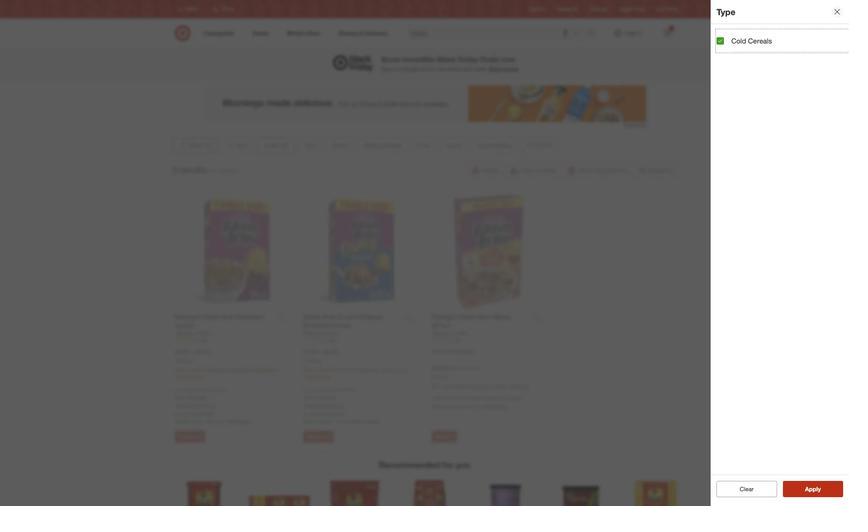 Task type: locate. For each thing, give the bounding box(es) containing it.
1 horizontal spatial $4.29
[[303, 348, 318, 356]]

deals
[[448, 66, 460, 72]]

1 horizontal spatial free
[[303, 395, 314, 401]]

2 stock from the left
[[309, 411, 322, 417]]

exclusions
[[177, 402, 202, 409], [305, 402, 330, 409]]

with
[[197, 388, 205, 393], [325, 388, 334, 393], [499, 395, 508, 401], [482, 404, 491, 410], [225, 418, 235, 425], [353, 418, 363, 425]]

2 horizontal spatial 2
[[463, 404, 466, 410]]

2 free from the left
[[303, 395, 314, 401]]

2 for 1283
[[335, 418, 338, 425]]

pickup for 1345
[[236, 418, 251, 425]]

-
[[191, 348, 193, 356], [320, 348, 322, 356]]

2 $4.29 - $5.29 at pinole from the left
[[303, 348, 338, 364]]

0 horizontal spatial exclusions apply. link
[[177, 402, 217, 409]]

2 shipping from the left
[[315, 395, 335, 401]]

only ships with $35 orders free shipping * * exclusions apply. in stock at  pinole ready within 2 hours with pickup for 1345
[[175, 388, 251, 425]]

2 only ships with $35 orders free shipping * * exclusions apply. in stock at  pinole ready within 2 hours with pickup from the left
[[303, 388, 380, 425]]

apply.
[[203, 402, 217, 409], [331, 402, 345, 409]]

0 horizontal spatial 2
[[206, 418, 209, 425]]

gifts
[[410, 66, 420, 72]]

orders
[[215, 388, 228, 393], [343, 388, 356, 393]]

2 orders from the left
[[343, 388, 356, 393]]

0 horizontal spatial $5.29
[[195, 348, 209, 356]]

$5.29 down 1283
[[323, 348, 338, 356]]

1 $4.29 - $5.29 at pinole from the left
[[175, 348, 209, 364]]

0 horizontal spatial only
[[175, 388, 184, 393]]

$4.29 - $5.29 at pinole down 1283
[[303, 348, 338, 364]]

1 horizontal spatial hours
[[339, 418, 352, 425]]

1 only from the left
[[175, 388, 184, 393]]

2 exclusions from the left
[[305, 402, 330, 409]]

1 $4.29 from the left
[[175, 348, 189, 356]]

clear
[[740, 486, 754, 493]]

weekly ad
[[557, 6, 578, 12]]

2 inside get it as soon as 6pm today with shipt ready within 2 hours with pickup
[[463, 404, 466, 410]]

advertisement region
[[203, 85, 646, 122]]

1 horizontal spatial stock
[[309, 411, 322, 417]]

$4.29 - $5.29 at pinole down 1345 in the left bottom of the page
[[175, 348, 209, 364]]

1 horizontal spatial for
[[443, 460, 454, 470]]

1 in from the left
[[175, 411, 179, 417]]

1 horizontal spatial apply.
[[331, 402, 345, 409]]

1 horizontal spatial shipping
[[315, 395, 335, 401]]

"raisins"
[[218, 167, 240, 174]]

hours for 1345
[[210, 418, 224, 425]]

score incredible black friday deals now save on top gifts & find new deals each week. start saving
[[381, 55, 519, 72]]

3 results for "raisins"
[[172, 165, 240, 175]]

1 horizontal spatial exclusions
[[305, 402, 330, 409]]

2
[[463, 404, 466, 410], [206, 418, 209, 425], [335, 418, 338, 425]]

in for 1345
[[175, 411, 179, 417]]

What can we help you find? suggestions appear below search field
[[406, 25, 590, 41]]

as left 6pm
[[466, 395, 471, 401]]

exclusions apply. link
[[177, 402, 217, 409], [305, 402, 345, 409]]

$35 for 1283
[[335, 388, 342, 393]]

0 vertical spatial for
[[210, 167, 217, 174]]

target circle
[[620, 6, 644, 12]]

exclusions apply. link for 1345
[[177, 402, 217, 409]]

1 free from the left
[[175, 395, 185, 401]]

1 exclusions from the left
[[177, 402, 202, 409]]

apply
[[805, 486, 821, 493]]

cereals
[[748, 37, 772, 45]]

ships
[[185, 388, 196, 393], [314, 388, 324, 393]]

as
[[446, 395, 451, 401], [466, 395, 471, 401]]

2 only from the left
[[303, 388, 313, 393]]

as right it
[[446, 395, 451, 401]]

ad
[[573, 6, 578, 12]]

0 horizontal spatial orders
[[215, 388, 228, 393]]

sun-maid california golden raisins box - 12oz image
[[626, 480, 686, 507], [626, 480, 686, 507]]

free for 1283
[[303, 395, 314, 401]]

for left "you"
[[443, 460, 454, 470]]

on
[[394, 66, 400, 72]]

$4.29 - $5.29 at pinole for 1283
[[303, 348, 338, 364]]

pickup
[[493, 404, 508, 410], [236, 418, 251, 425], [364, 418, 380, 425]]

only
[[175, 388, 184, 393], [303, 388, 313, 393]]

apply. for 1283
[[331, 402, 345, 409]]

1 vertical spatial for
[[443, 460, 454, 470]]

2 horizontal spatial hours
[[467, 404, 480, 410]]

target
[[620, 6, 632, 12]]

registry
[[529, 6, 546, 12]]

only ships with $35 orders free shipping * * exclusions apply. in stock at  pinole ready within 2 hours with pickup
[[175, 388, 251, 425], [303, 388, 380, 425]]

cold
[[732, 37, 747, 45]]

$5.29 down 1345 in the left bottom of the page
[[195, 348, 209, 356]]

sun-maid natural california raisins resealable bag -10oz image
[[324, 480, 385, 507], [324, 480, 385, 507]]

for
[[210, 167, 217, 174], [443, 460, 454, 470]]

free
[[175, 395, 185, 401], [303, 395, 314, 401]]

0 horizontal spatial within
[[191, 418, 205, 425]]

apply button
[[783, 481, 844, 498]]

1 horizontal spatial ready
[[303, 418, 318, 425]]

0 horizontal spatial in
[[175, 411, 179, 417]]

1345
[[198, 338, 208, 343]]

0 horizontal spatial $35
[[206, 388, 214, 393]]

2 exclusions apply. link from the left
[[305, 402, 345, 409]]

1 horizontal spatial orders
[[343, 388, 356, 393]]

2 ships from the left
[[314, 388, 324, 393]]

2 horizontal spatial $5.29
[[432, 365, 446, 372]]

$4.29 - $5.29 at pinole for 1345
[[175, 348, 209, 364]]

shipping for 1283
[[315, 395, 335, 401]]

0 horizontal spatial ready
[[175, 418, 190, 425]]

1 orders from the left
[[215, 388, 228, 393]]

$5.29 left (
[[432, 365, 446, 372]]

hours
[[467, 404, 480, 410], [210, 418, 224, 425], [339, 418, 352, 425]]

$5.29 inside $5.29 ( $0.24 /ounce ) at pinole
[[432, 365, 446, 372]]

saving
[[503, 66, 519, 72]]

for left "raisins"
[[210, 167, 217, 174]]

$5.29 for 1345
[[195, 348, 209, 356]]

0 horizontal spatial hours
[[210, 418, 224, 425]]

sun-maid california sun-dried raisins canister – 20oz image
[[174, 480, 234, 507], [174, 480, 234, 507]]

1 shipping from the left
[[187, 395, 206, 401]]

1 horizontal spatial exclusions apply. link
[[305, 402, 345, 409]]

organic thompson raisins - 12oz - good & gather™ image
[[550, 480, 611, 507], [550, 480, 611, 507]]

1283 link
[[303, 337, 418, 344]]

1 - from the left
[[191, 348, 193, 356]]

clear button
[[717, 481, 777, 498]]

1 horizontal spatial within
[[320, 418, 333, 425]]

2 in from the left
[[303, 411, 308, 417]]

get
[[432, 395, 440, 401]]

0 horizontal spatial ships
[[185, 388, 196, 393]]

sun-maid california sun-dried raisins - .05oz / 12ct image
[[400, 480, 460, 507], [400, 480, 460, 507]]

1 horizontal spatial $35
[[335, 388, 342, 393]]

1 ships from the left
[[185, 388, 196, 393]]

1 horizontal spatial only
[[303, 388, 313, 393]]

1 horizontal spatial 2
[[335, 418, 338, 425]]

0 horizontal spatial free
[[175, 395, 185, 401]]

2 $35 from the left
[[335, 388, 342, 393]]

target circle link
[[620, 6, 644, 12]]

0 horizontal spatial only ships with $35 orders free shipping * * exclusions apply. in stock at  pinole ready within 2 hours with pickup
[[175, 388, 251, 425]]

59
[[455, 338, 460, 343]]

1 horizontal spatial as
[[466, 395, 471, 401]]

2 horizontal spatial within
[[448, 404, 462, 410]]

for inside "3 results for "raisins""
[[210, 167, 217, 174]]

$5.29 ( $0.24 /ounce ) at pinole
[[432, 365, 479, 380]]

ready inside get it as soon as 6pm today with shipt ready within 2 hours with pickup
[[432, 404, 447, 410]]

stores
[[666, 6, 679, 12]]

orders for 1345
[[215, 388, 228, 393]]

2 horizontal spatial ready
[[432, 404, 447, 410]]

deals
[[480, 55, 499, 64]]

1 horizontal spatial -
[[320, 348, 322, 356]]

stock
[[181, 411, 193, 417], [309, 411, 322, 417]]

within
[[448, 404, 462, 410], [191, 418, 205, 425], [320, 418, 333, 425]]

1 horizontal spatial $4.29 - $5.29 at pinole
[[303, 348, 338, 364]]

friday
[[458, 55, 478, 64]]

$4.29 - $5.29 at pinole
[[175, 348, 209, 364], [303, 348, 338, 364]]

2 apply. from the left
[[331, 402, 345, 409]]

in
[[175, 411, 179, 417], [303, 411, 308, 417]]

sun-maid california sun-dried raisins - 1oz / 6ct image
[[249, 480, 310, 507], [249, 480, 310, 507]]

within for 1283
[[320, 418, 333, 425]]

0 horizontal spatial apply.
[[203, 402, 217, 409]]

1 horizontal spatial $5.29
[[323, 348, 338, 356]]

week.
[[474, 66, 488, 72]]

0 horizontal spatial -
[[191, 348, 193, 356]]

now
[[501, 55, 515, 64]]

$4.29
[[175, 348, 189, 356], [303, 348, 318, 356]]

ready
[[432, 404, 447, 410], [175, 418, 190, 425], [303, 418, 318, 425]]

only ships with $35 orders free shipping * * exclusions apply. in stock at  pinole ready within 2 hours with pickup for 1283
[[303, 388, 380, 425]]

1 horizontal spatial ships
[[314, 388, 324, 393]]

$4.29 for 1283
[[303, 348, 318, 356]]

start
[[489, 66, 501, 72]]

1 $35 from the left
[[206, 388, 214, 393]]

2 horizontal spatial pickup
[[493, 404, 508, 410]]

you
[[456, 460, 471, 470]]

0 horizontal spatial for
[[210, 167, 217, 174]]

1 stock from the left
[[181, 411, 193, 417]]

ships for 1283
[[314, 388, 324, 393]]

within for 1345
[[191, 418, 205, 425]]

1 only ships with $35 orders free shipping * * exclusions apply. in stock at  pinole ready within 2 hours with pickup from the left
[[175, 388, 251, 425]]

0 horizontal spatial $4.29 - $5.29 at pinole
[[175, 348, 209, 364]]

2 - from the left
[[320, 348, 322, 356]]

1 exclusions apply. link from the left
[[177, 402, 217, 409]]

1283
[[326, 338, 336, 343]]

$5.29
[[195, 348, 209, 356], [323, 348, 338, 356], [432, 365, 446, 372]]

$35
[[206, 388, 214, 393], [335, 388, 342, 393]]

shipping
[[187, 395, 206, 401], [315, 395, 335, 401]]

eligible
[[458, 348, 474, 355]]

recommended for you
[[379, 460, 471, 470]]

stock for 1283
[[309, 411, 322, 417]]

1 horizontal spatial only ships with $35 orders free shipping * * exclusions apply. in stock at  pinole ready within 2 hours with pickup
[[303, 388, 380, 425]]

0 horizontal spatial pickup
[[236, 418, 251, 425]]

2 $4.29 from the left
[[303, 348, 318, 356]]

redcard link
[[590, 6, 608, 12]]

1 apply. from the left
[[203, 402, 217, 409]]

hours inside get it as soon as 6pm today with shipt ready within 2 hours with pickup
[[467, 404, 480, 410]]

california raisins - 20oz - good & gather™ image
[[475, 480, 536, 507], [475, 480, 536, 507]]

weekly ad link
[[557, 6, 578, 12]]

0 horizontal spatial shipping
[[187, 395, 206, 401]]

$5.29 for 1283
[[323, 348, 338, 356]]

1 horizontal spatial in
[[303, 411, 308, 417]]

1 horizontal spatial pickup
[[364, 418, 380, 425]]

0 horizontal spatial exclusions
[[177, 402, 202, 409]]

0 horizontal spatial $4.29
[[175, 348, 189, 356]]

pinole
[[180, 358, 192, 364], [308, 358, 321, 364], [437, 375, 449, 380], [201, 411, 215, 417], [329, 411, 343, 417]]

0 horizontal spatial stock
[[181, 411, 193, 417]]

0 horizontal spatial as
[[446, 395, 451, 401]]



Task type: describe. For each thing, give the bounding box(es) containing it.
$0.24
[[449, 365, 462, 372]]

exclusions for 1345
[[177, 402, 202, 409]]

find stores link
[[656, 6, 679, 12]]

top
[[401, 66, 409, 72]]

stock for 1345
[[181, 411, 193, 417]]

score
[[381, 55, 401, 64]]

in for 1283
[[303, 411, 308, 417]]

1 link
[[660, 25, 676, 41]]

type dialog
[[711, 0, 850, 507]]

Cold Cereals checkbox
[[717, 37, 724, 45]]

only for 1345
[[175, 388, 184, 393]]

today
[[484, 395, 497, 401]]

weekly
[[557, 6, 572, 12]]

registry link
[[529, 6, 546, 12]]

new
[[437, 66, 446, 72]]

exclusions for 1283
[[305, 402, 330, 409]]

find
[[427, 66, 435, 72]]

exclusions apply. link for 1283
[[305, 402, 345, 409]]

ebt
[[447, 348, 457, 355]]

snap
[[432, 348, 446, 355]]

at inside $5.29 ( $0.24 /ounce ) at pinole
[[432, 375, 436, 380]]

1 as from the left
[[446, 395, 451, 401]]

1
[[671, 26, 673, 31]]

ready for 1283
[[303, 418, 318, 425]]

59 link
[[432, 337, 546, 344]]

sponsored
[[624, 123, 646, 128]]

circle
[[633, 6, 644, 12]]

$4.29 for 1345
[[175, 348, 189, 356]]

shipping for 1345
[[187, 395, 206, 401]]

save
[[381, 66, 393, 72]]

shipt
[[510, 395, 522, 401]]

cold cereals
[[732, 37, 772, 45]]

redcard
[[590, 6, 608, 12]]

1345 link
[[175, 337, 289, 344]]

pickup inside get it as soon as 6pm today with shipt ready within 2 hours with pickup
[[493, 404, 508, 410]]

apply. for 1345
[[203, 402, 217, 409]]

/ounce
[[462, 365, 478, 372]]

get it as soon as 6pm today with shipt ready within 2 hours with pickup
[[432, 395, 522, 410]]

type
[[717, 7, 736, 17]]

hours for 1283
[[339, 418, 352, 425]]

results
[[179, 165, 207, 175]]

6pm
[[472, 395, 483, 401]]

find stores
[[656, 6, 679, 12]]

ready for 1345
[[175, 418, 190, 425]]

black
[[438, 55, 456, 64]]

3
[[172, 165, 177, 175]]

each
[[461, 66, 473, 72]]

&
[[422, 66, 425, 72]]

search button
[[585, 25, 602, 43]]

2 for 1345
[[206, 418, 209, 425]]

incredible
[[403, 55, 436, 64]]

)
[[478, 365, 479, 372]]

- for 1283
[[320, 348, 322, 356]]

only for 1283
[[303, 388, 313, 393]]

$35 for 1345
[[206, 388, 214, 393]]

(
[[448, 365, 449, 372]]

search
[[585, 30, 602, 38]]

free for 1345
[[175, 395, 185, 401]]

it
[[442, 395, 445, 401]]

orders for 1283
[[343, 388, 356, 393]]

ships for 1345
[[185, 388, 196, 393]]

within inside get it as soon as 6pm today with shipt ready within 2 hours with pickup
[[448, 404, 462, 410]]

2 as from the left
[[466, 395, 471, 401]]

pickup for 1283
[[364, 418, 380, 425]]

soon
[[453, 395, 464, 401]]

recommended
[[379, 460, 440, 470]]

find
[[656, 6, 665, 12]]

- for 1345
[[191, 348, 193, 356]]

snap ebt eligible
[[432, 348, 474, 355]]

pinole inside $5.29 ( $0.24 /ounce ) at pinole
[[437, 375, 449, 380]]



Task type: vqa. For each thing, say whether or not it's contained in the screenshot.
soon
yes



